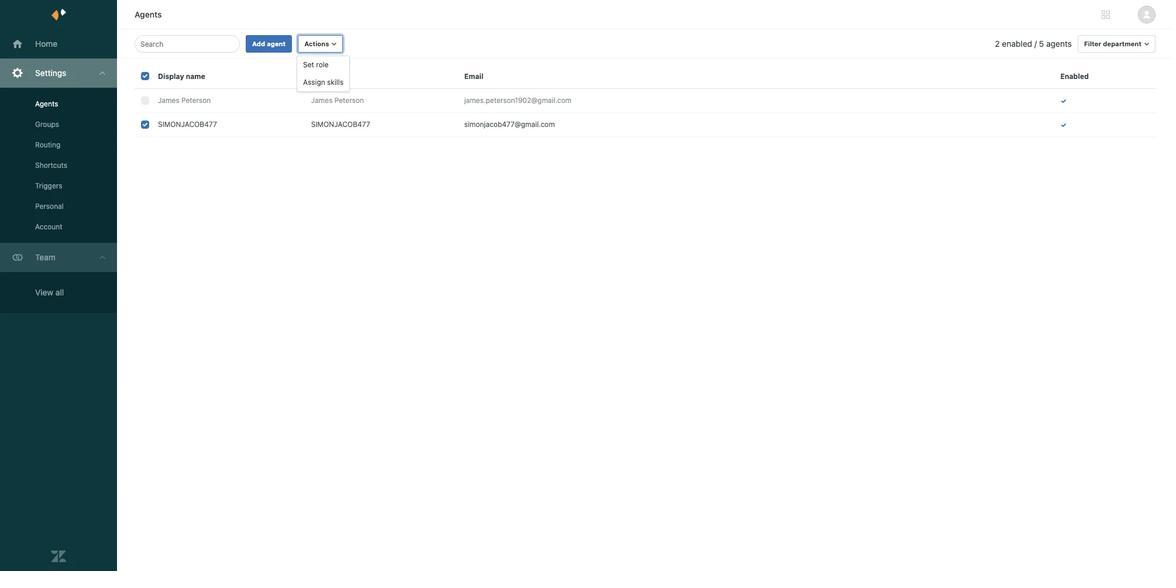 Task type: describe. For each thing, give the bounding box(es) containing it.
display
[[158, 72, 184, 81]]

enabled
[[1061, 72, 1089, 81]]

1 james peterson from the left
[[158, 96, 211, 105]]

add agent
[[252, 40, 286, 47]]

all
[[56, 287, 64, 297]]

assign skills
[[303, 78, 344, 87]]

settings
[[35, 68, 66, 78]]

actions
[[304, 40, 329, 47]]

Search text field
[[140, 37, 231, 51]]

team
[[35, 252, 56, 262]]

filter department
[[1085, 40, 1142, 47]]

2
[[996, 39, 1000, 49]]

zendesk products image
[[1102, 11, 1111, 19]]

department
[[1104, 40, 1142, 47]]

1 horizontal spatial agents
[[135, 9, 162, 19]]

enabled
[[1003, 39, 1033, 49]]

filter department button
[[1078, 35, 1156, 53]]

role
[[316, 60, 329, 69]]

triggers
[[35, 181, 62, 190]]

skills
[[327, 78, 344, 87]]

actions button
[[298, 35, 343, 53]]

2 enabled / 5 agents
[[996, 39, 1073, 49]]

agents
[[1047, 39, 1073, 49]]

1 peterson from the left
[[181, 96, 211, 105]]

set
[[303, 60, 314, 69]]

2 peterson from the left
[[335, 96, 364, 105]]

view
[[35, 287, 53, 297]]

name
[[311, 72, 332, 81]]

home
[[35, 39, 58, 49]]

filter
[[1085, 40, 1102, 47]]



Task type: locate. For each thing, give the bounding box(es) containing it.
simonjacob477 down "skills"
[[311, 120, 370, 129]]

display name
[[158, 72, 205, 81]]

peterson down "skills"
[[335, 96, 364, 105]]

add agent button
[[246, 35, 292, 53]]

1 james from the left
[[158, 96, 180, 105]]

1 horizontal spatial peterson
[[335, 96, 364, 105]]

agents up the groups
[[35, 100, 58, 108]]

james down display
[[158, 96, 180, 105]]

add
[[252, 40, 265, 47]]

name
[[186, 72, 205, 81]]

james peterson down "skills"
[[311, 96, 364, 105]]

simonjacob477
[[158, 120, 217, 129], [311, 120, 370, 129]]

routing
[[35, 140, 61, 149]]

account
[[35, 222, 62, 231]]

2 simonjacob477 from the left
[[311, 120, 370, 129]]

1 horizontal spatial james
[[311, 96, 333, 105]]

1 horizontal spatial james peterson
[[311, 96, 364, 105]]

peterson down name
[[181, 96, 211, 105]]

5
[[1040, 39, 1045, 49]]

/
[[1035, 39, 1037, 49]]

1 simonjacob477 from the left
[[158, 120, 217, 129]]

agent
[[267, 40, 286, 47]]

james
[[158, 96, 180, 105], [311, 96, 333, 105]]

set role
[[303, 60, 329, 69]]

personal
[[35, 202, 64, 211]]

0 horizontal spatial peterson
[[181, 96, 211, 105]]

simonjacob477@gmail.com
[[465, 120, 555, 129]]

0 horizontal spatial james peterson
[[158, 96, 211, 105]]

0 horizontal spatial simonjacob477
[[158, 120, 217, 129]]

agents
[[135, 9, 162, 19], [35, 100, 58, 108]]

0 vertical spatial agents
[[135, 9, 162, 19]]

james peterson down display name
[[158, 96, 211, 105]]

view all
[[35, 287, 64, 297]]

0 horizontal spatial james
[[158, 96, 180, 105]]

0 horizontal spatial agents
[[35, 100, 58, 108]]

1 vertical spatial agents
[[35, 100, 58, 108]]

agents up search text box
[[135, 9, 162, 19]]

james peterson
[[158, 96, 211, 105], [311, 96, 364, 105]]

1 horizontal spatial simonjacob477
[[311, 120, 370, 129]]

james.peterson1902@gmail.com
[[465, 96, 572, 105]]

james down assign skills at the left of page
[[311, 96, 333, 105]]

2 james from the left
[[311, 96, 333, 105]]

groups
[[35, 120, 59, 129]]

peterson
[[181, 96, 211, 105], [335, 96, 364, 105]]

2 james peterson from the left
[[311, 96, 364, 105]]

shortcuts
[[35, 161, 67, 170]]

email
[[465, 72, 484, 81]]

assign
[[303, 78, 325, 87]]

simonjacob477 down display name
[[158, 120, 217, 129]]



Task type: vqa. For each thing, say whether or not it's contained in the screenshot.
can to the left
no



